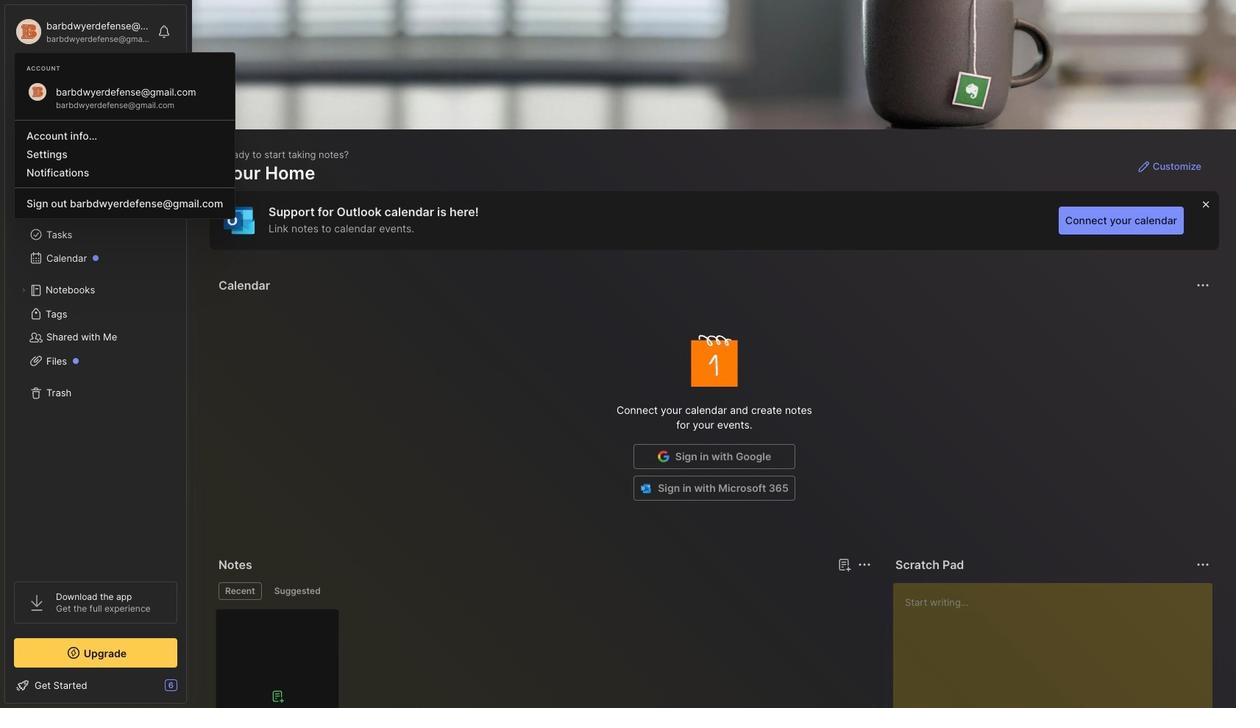 Task type: locate. For each thing, give the bounding box(es) containing it.
Start writing… text field
[[905, 584, 1212, 709]]

more actions image
[[1194, 277, 1212, 294], [856, 556, 874, 574], [1194, 556, 1212, 574]]

Account field
[[14, 17, 150, 46]]

tab list
[[219, 583, 869, 601]]

1 horizontal spatial tab
[[268, 583, 327, 601]]

tree
[[5, 144, 186, 569]]

click to collapse image
[[186, 682, 197, 699]]

Help and Learning task checklist field
[[5, 674, 186, 698]]

tab
[[219, 583, 262, 601], [268, 583, 327, 601]]

More actions field
[[1193, 275, 1214, 296], [854, 555, 875, 576], [1193, 555, 1214, 576]]

None search field
[[40, 73, 164, 91]]

0 horizontal spatial tab
[[219, 583, 262, 601]]



Task type: describe. For each thing, give the bounding box(es) containing it.
main element
[[0, 0, 191, 709]]

2 tab from the left
[[268, 583, 327, 601]]

dropdown list menu
[[15, 114, 235, 213]]

1 tab from the left
[[219, 583, 262, 601]]

none search field inside the main element
[[40, 73, 164, 91]]

expand notebooks image
[[19, 286, 28, 295]]

Search text field
[[40, 75, 164, 89]]

tree inside the main element
[[5, 144, 186, 569]]



Task type: vqa. For each thing, say whether or not it's contained in the screenshot.
row
no



